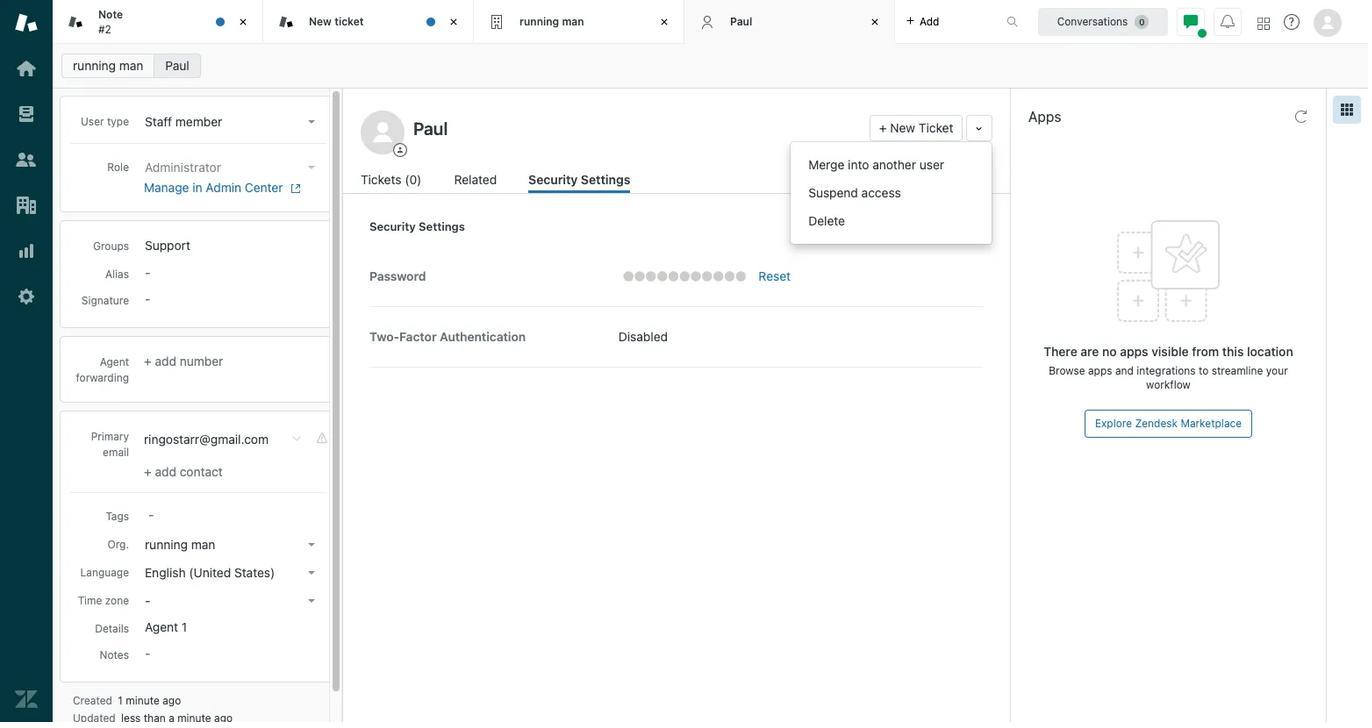 Task type: locate. For each thing, give the bounding box(es) containing it.
2 vertical spatial man
[[191, 537, 215, 552]]

0 vertical spatial arrow down image
[[308, 166, 315, 169]]

related
[[454, 172, 497, 187]]

0 horizontal spatial man
[[119, 58, 143, 73]]

arrow down image inside staff member button
[[308, 120, 315, 124]]

disabled
[[618, 329, 668, 344]]

admin
[[206, 180, 241, 195]]

running man
[[519, 15, 584, 28], [73, 58, 143, 73], [145, 537, 215, 552]]

0 vertical spatial agent
[[100, 355, 129, 369]]

close image
[[234, 13, 252, 31]]

from
[[1192, 344, 1219, 359]]

man inside button
[[191, 537, 215, 552]]

add for add number
[[155, 354, 176, 369]]

created 1 minute ago
[[73, 694, 181, 707]]

running man inside button
[[145, 537, 215, 552]]

support
[[145, 238, 190, 253]]

2 vertical spatial add
[[155, 464, 176, 479]]

2 vertical spatial +
[[144, 464, 152, 479]]

2 horizontal spatial running
[[519, 15, 559, 28]]

factor
[[399, 330, 437, 344]]

1 vertical spatial arrow down image
[[308, 543, 315, 547]]

0 vertical spatial security
[[528, 172, 578, 187]]

0 horizontal spatial running
[[73, 58, 116, 73]]

close image
[[445, 13, 462, 31], [655, 13, 673, 31], [866, 13, 884, 31]]

1 vertical spatial man
[[119, 58, 143, 73]]

0 vertical spatial add
[[920, 14, 939, 28]]

2 horizontal spatial man
[[562, 15, 584, 28]]

0 horizontal spatial settings
[[419, 219, 465, 233]]

manage in admin center link
[[144, 180, 315, 196]]

zendesk
[[1135, 417, 1178, 430]]

0 vertical spatial paul
[[730, 15, 752, 28]]

+ inside button
[[879, 120, 887, 135]]

security right related link
[[528, 172, 578, 187]]

1 close image from the left
[[445, 13, 462, 31]]

1 vertical spatial security
[[369, 219, 416, 233]]

1 vertical spatial settings
[[419, 219, 465, 233]]

man inside tab
[[562, 15, 584, 28]]

arrow down image inside english (united states) button
[[308, 571, 315, 575]]

3 close image from the left
[[866, 13, 884, 31]]

no
[[1102, 344, 1117, 359]]

+ right agent forwarding
[[144, 354, 152, 369]]

1 horizontal spatial security settings
[[528, 172, 630, 187]]

2 horizontal spatial running man
[[519, 15, 584, 28]]

man inside secondary element
[[119, 58, 143, 73]]

1 arrow down image from the top
[[308, 120, 315, 124]]

0 horizontal spatial agent
[[100, 355, 129, 369]]

and
[[1115, 364, 1134, 377]]

zone
[[105, 594, 129, 607]]

running man inside tab
[[519, 15, 584, 28]]

agent for agent 1
[[145, 619, 178, 634]]

manage
[[144, 180, 189, 195]]

get started image
[[15, 57, 38, 80]]

new ticket tab
[[263, 0, 474, 44]]

1 down - button
[[181, 619, 187, 634]]

None text field
[[408, 115, 862, 141]]

conversations button
[[1038, 7, 1168, 36]]

1 vertical spatial paul
[[165, 58, 189, 73]]

to
[[1199, 364, 1209, 377]]

1 horizontal spatial agent
[[145, 619, 178, 634]]

0 vertical spatial running
[[519, 15, 559, 28]]

0 horizontal spatial running man
[[73, 58, 143, 73]]

1 horizontal spatial security
[[528, 172, 578, 187]]

+ add contact
[[144, 464, 223, 479]]

running man tab
[[474, 0, 684, 44]]

(0)
[[405, 172, 422, 187]]

new inside tab
[[309, 15, 332, 28]]

1 vertical spatial arrow down image
[[308, 599, 315, 603]]

man for the running man button
[[191, 537, 215, 552]]

1 vertical spatial security settings
[[369, 219, 465, 233]]

tab
[[53, 0, 263, 44]]

explore
[[1095, 417, 1132, 430]]

staff member button
[[140, 110, 322, 134]]

tabs tab list
[[53, 0, 988, 44]]

security down tickets (0) link
[[369, 219, 416, 233]]

close image for running man
[[655, 13, 673, 31]]

two-factor authentication
[[369, 330, 526, 344]]

close image inside paul tab
[[866, 13, 884, 31]]

suspend
[[808, 185, 858, 200]]

+ add number
[[144, 354, 223, 369]]

paul up secondary element
[[730, 15, 752, 28]]

1 horizontal spatial new
[[890, 120, 915, 135]]

another
[[872, 157, 916, 172]]

get help image
[[1284, 14, 1300, 30]]

integrations
[[1137, 364, 1196, 377]]

org.
[[107, 538, 129, 551]]

0 horizontal spatial paul
[[165, 58, 189, 73]]

arrow down image inside the running man button
[[308, 543, 315, 547]]

(united
[[189, 565, 231, 580]]

1 horizontal spatial settings
[[581, 172, 630, 187]]

paul inside paul tab
[[730, 15, 752, 28]]

new inside button
[[890, 120, 915, 135]]

apps
[[1028, 109, 1061, 125]]

reset link
[[759, 269, 791, 283]]

1 horizontal spatial paul
[[730, 15, 752, 28]]

2 vertical spatial running man
[[145, 537, 215, 552]]

2 arrow down image from the top
[[308, 599, 315, 603]]

apps up and
[[1120, 344, 1148, 359]]

0 vertical spatial man
[[562, 15, 584, 28]]

running for running man tab
[[519, 15, 559, 28]]

workflow
[[1146, 378, 1191, 391]]

running man link
[[61, 54, 155, 78]]

0 vertical spatial settings
[[581, 172, 630, 187]]

time
[[78, 594, 102, 607]]

0 vertical spatial apps
[[1120, 344, 1148, 359]]

arrow down image inside - button
[[308, 599, 315, 603]]

agent 1
[[145, 619, 187, 634]]

running for the running man button
[[145, 537, 188, 552]]

running inside button
[[145, 537, 188, 552]]

1 vertical spatial running
[[73, 58, 116, 73]]

secondary element
[[53, 48, 1368, 83]]

add inside dropdown button
[[920, 14, 939, 28]]

tags
[[106, 510, 129, 523]]

1 vertical spatial running man
[[73, 58, 143, 73]]

1 horizontal spatial man
[[191, 537, 215, 552]]

1 left minute
[[118, 694, 123, 707]]

0 horizontal spatial apps
[[1088, 364, 1112, 377]]

delete link
[[791, 207, 992, 235]]

1 horizontal spatial close image
[[655, 13, 673, 31]]

0 horizontal spatial new
[[309, 15, 332, 28]]

settings inside security settings link
[[581, 172, 630, 187]]

close image inside running man tab
[[655, 13, 673, 31]]

minute
[[126, 694, 160, 707]]

paul up staff member
[[165, 58, 189, 73]]

1 horizontal spatial running
[[145, 537, 188, 552]]

1 horizontal spatial 1
[[181, 619, 187, 634]]

1 horizontal spatial apps
[[1120, 344, 1148, 359]]

1
[[181, 619, 187, 634], [118, 694, 123, 707]]

arrow down image inside administrator button
[[308, 166, 315, 169]]

button displays agent's chat status as online. image
[[1184, 14, 1198, 29]]

apps down no
[[1088, 364, 1112, 377]]

agent inside agent forwarding
[[100, 355, 129, 369]]

1 vertical spatial apps
[[1088, 364, 1112, 377]]

man
[[562, 15, 584, 28], [119, 58, 143, 73], [191, 537, 215, 552]]

close image inside new ticket tab
[[445, 13, 462, 31]]

staff member
[[145, 114, 222, 129]]

2 vertical spatial running
[[145, 537, 188, 552]]

agent up forwarding
[[100, 355, 129, 369]]

1 horizontal spatial running man
[[145, 537, 215, 552]]

apps image
[[1340, 103, 1354, 117]]

arrow down image for english (united states)
[[308, 571, 315, 575]]

suspend access link
[[791, 179, 992, 207]]

0 vertical spatial running man
[[519, 15, 584, 28]]

arrow down image for -
[[308, 599, 315, 603]]

2 vertical spatial arrow down image
[[308, 571, 315, 575]]

security settings
[[528, 172, 630, 187], [369, 219, 465, 233]]

2 close image from the left
[[655, 13, 673, 31]]

running man for running man tab
[[519, 15, 584, 28]]

browse
[[1049, 364, 1085, 377]]

close image for paul
[[866, 13, 884, 31]]

1 vertical spatial 1
[[118, 694, 123, 707]]

administrator
[[145, 160, 221, 175]]

apps
[[1120, 344, 1148, 359], [1088, 364, 1112, 377]]

2 horizontal spatial close image
[[866, 13, 884, 31]]

alias
[[105, 268, 129, 281]]

●●●●●●●●●●● reset
[[623, 269, 791, 283]]

new
[[309, 15, 332, 28], [890, 120, 915, 135]]

0 vertical spatial arrow down image
[[308, 120, 315, 124]]

+ up merge into another user
[[879, 120, 887, 135]]

0 vertical spatial +
[[879, 120, 887, 135]]

user
[[81, 115, 104, 128]]

administrator button
[[140, 155, 322, 180]]

agent
[[100, 355, 129, 369], [145, 619, 178, 634]]

manage in admin center
[[144, 180, 283, 195]]

1 vertical spatial +
[[144, 354, 152, 369]]

add for add contact
[[155, 464, 176, 479]]

add
[[920, 14, 939, 28], [155, 354, 176, 369], [155, 464, 176, 479]]

agent down -
[[145, 619, 178, 634]]

arrow down image
[[308, 120, 315, 124], [308, 599, 315, 603]]

1 vertical spatial add
[[155, 354, 176, 369]]

time zone
[[78, 594, 129, 607]]

primary email
[[91, 430, 129, 459]]

0 horizontal spatial close image
[[445, 13, 462, 31]]

into
[[848, 157, 869, 172]]

+ left contact
[[144, 464, 152, 479]]

primary
[[91, 430, 129, 443]]

paul inside paul link
[[165, 58, 189, 73]]

paul
[[730, 15, 752, 28], [165, 58, 189, 73]]

1 arrow down image from the top
[[308, 166, 315, 169]]

2 arrow down image from the top
[[308, 543, 315, 547]]

details
[[95, 622, 129, 635]]

arrow down image for running man
[[308, 543, 315, 547]]

1 vertical spatial new
[[890, 120, 915, 135]]

running inside tab
[[519, 15, 559, 28]]

arrow down image
[[308, 166, 315, 169], [308, 543, 315, 547], [308, 571, 315, 575]]

3 arrow down image from the top
[[308, 571, 315, 575]]

-
[[145, 593, 150, 608]]

arrow down image for administrator
[[308, 166, 315, 169]]

0 vertical spatial new
[[309, 15, 332, 28]]

running man button
[[140, 533, 322, 557]]

notes
[[100, 648, 129, 662]]

1 vertical spatial agent
[[145, 619, 178, 634]]

running
[[519, 15, 559, 28], [73, 58, 116, 73], [145, 537, 188, 552]]

0 horizontal spatial 1
[[118, 694, 123, 707]]

zendesk support image
[[15, 11, 38, 34]]

- field
[[141, 505, 322, 525]]

0 vertical spatial 1
[[181, 619, 187, 634]]



Task type: describe. For each thing, give the bounding box(es) containing it.
tickets (0)
[[361, 172, 422, 187]]

authentication
[[440, 330, 526, 344]]

visible
[[1151, 344, 1189, 359]]

+ for + new ticket
[[879, 120, 887, 135]]

ticket
[[919, 120, 953, 135]]

#2
[[98, 22, 111, 36]]

conversations
[[1057, 14, 1128, 28]]

add button
[[895, 0, 950, 43]]

related link
[[454, 170, 499, 193]]

●●●●●●●●●●●
[[623, 269, 746, 283]]

ringostarr@gmail.com
[[144, 432, 269, 447]]

signature
[[81, 294, 129, 307]]

this
[[1222, 344, 1244, 359]]

agent for agent forwarding
[[100, 355, 129, 369]]

0 horizontal spatial security
[[369, 219, 416, 233]]

streamline
[[1212, 364, 1263, 377]]

english (united states)
[[145, 565, 275, 580]]

+ for + add contact
[[144, 464, 152, 479]]

tickets (0) link
[[361, 170, 425, 193]]

delete
[[808, 213, 845, 228]]

your
[[1266, 364, 1288, 377]]

paul link
[[154, 54, 201, 78]]

main element
[[0, 0, 53, 722]]

note
[[98, 8, 123, 21]]

marketplace
[[1181, 417, 1242, 430]]

zendesk products image
[[1257, 17, 1270, 29]]

groups
[[93, 240, 129, 253]]

1 for agent
[[181, 619, 187, 634]]

tab containing note
[[53, 0, 263, 44]]

english (united states) button
[[140, 561, 322, 585]]

states)
[[234, 565, 275, 580]]

reset
[[759, 269, 791, 283]]

merge
[[808, 157, 844, 172]]

number
[[180, 354, 223, 369]]

explore zendesk marketplace
[[1095, 417, 1242, 430]]

language
[[80, 566, 129, 579]]

ticket
[[334, 15, 364, 28]]

note #2
[[98, 8, 123, 36]]

member
[[175, 114, 222, 129]]

suspend access
[[808, 185, 901, 200]]

notifications image
[[1221, 14, 1235, 29]]

arrow down image for staff member
[[308, 120, 315, 124]]

location
[[1247, 344, 1293, 359]]

organizations image
[[15, 194, 38, 217]]

zendesk image
[[15, 688, 38, 711]]

user type
[[81, 115, 129, 128]]

password
[[369, 269, 426, 283]]

+ new ticket button
[[870, 115, 963, 141]]

customers image
[[15, 148, 38, 171]]

are
[[1081, 344, 1099, 359]]

running inside secondary element
[[73, 58, 116, 73]]

contact
[[180, 464, 223, 479]]

tickets
[[361, 172, 401, 187]]

man for running man tab
[[562, 15, 584, 28]]

two-
[[369, 330, 399, 344]]

0 vertical spatial security settings
[[528, 172, 630, 187]]

+ for + add number
[[144, 354, 152, 369]]

in
[[192, 180, 202, 195]]

merge into another user
[[808, 157, 944, 172]]

+ new ticket
[[879, 120, 953, 135]]

1 for created
[[118, 694, 123, 707]]

- button
[[140, 589, 322, 613]]

access
[[861, 185, 901, 200]]

running man inside secondary element
[[73, 58, 143, 73]]

reporting image
[[15, 240, 38, 262]]

created
[[73, 694, 112, 707]]

role
[[107, 161, 129, 174]]

type
[[107, 115, 129, 128]]

views image
[[15, 103, 38, 125]]

paul tab
[[684, 0, 895, 44]]

new ticket
[[309, 15, 364, 28]]

ago
[[163, 694, 181, 707]]

email
[[103, 446, 129, 459]]

there
[[1044, 344, 1077, 359]]

security settings link
[[528, 170, 630, 193]]

admin image
[[15, 285, 38, 308]]

agent forwarding
[[76, 355, 129, 384]]

there are no apps visible from this location browse apps and integrations to streamline your workflow
[[1044, 344, 1293, 391]]

english
[[145, 565, 186, 580]]

user
[[919, 157, 944, 172]]

forwarding
[[76, 371, 129, 384]]

0 horizontal spatial security settings
[[369, 219, 465, 233]]

running man for the running man button
[[145, 537, 215, 552]]

merge into another user link
[[791, 151, 992, 179]]

center
[[245, 180, 283, 195]]



Task type: vqa. For each thing, say whether or not it's contained in the screenshot.


